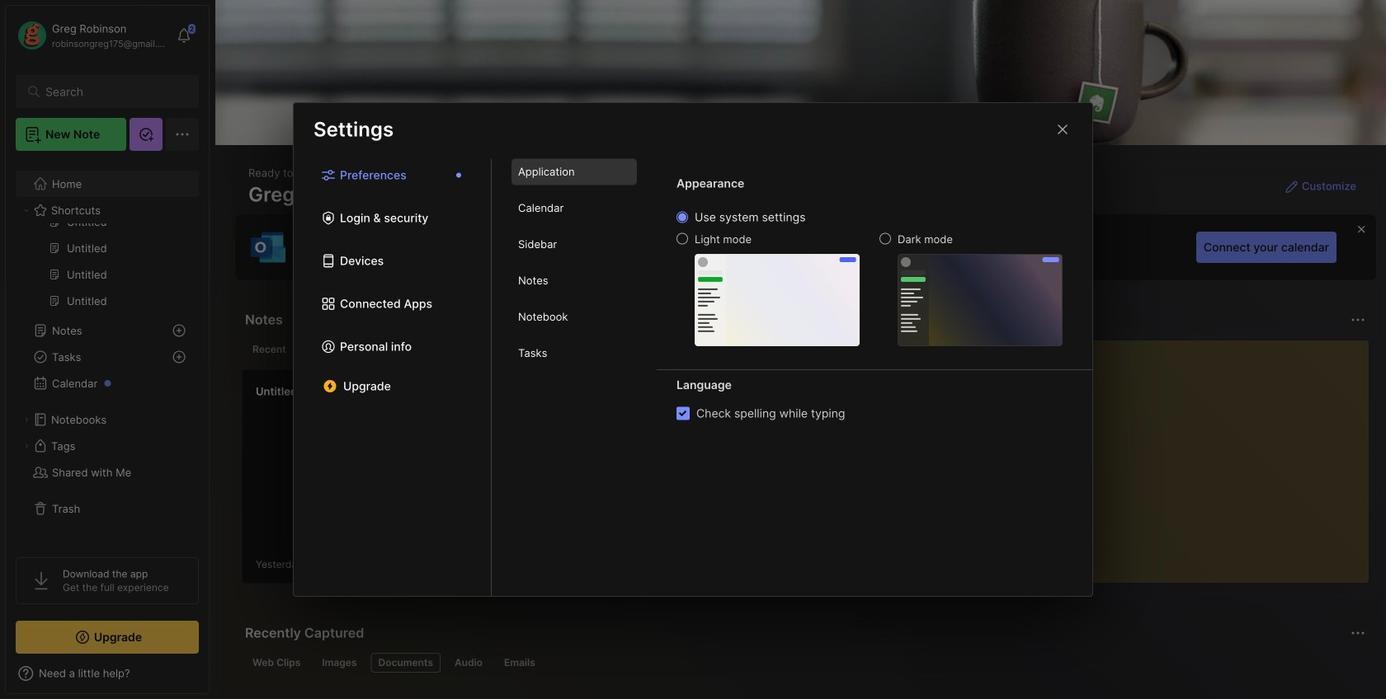 Task type: vqa. For each thing, say whether or not it's contained in the screenshot.
first More actions Field from the bottom
no



Task type: describe. For each thing, give the bounding box(es) containing it.
none search field inside main element
[[45, 82, 177, 102]]

tree inside main element
[[6, 33, 209, 543]]

main element
[[0, 0, 215, 700]]

group inside tree
[[16, 59, 198, 324]]

Start writing… text field
[[1021, 341, 1368, 570]]



Task type: locate. For each thing, give the bounding box(es) containing it.
Search text field
[[45, 84, 177, 100]]

row group
[[242, 370, 1386, 594]]

None radio
[[677, 212, 688, 223], [677, 233, 688, 245], [880, 233, 891, 245], [677, 212, 688, 223], [677, 233, 688, 245], [880, 233, 891, 245]]

tab
[[512, 159, 637, 185], [512, 195, 637, 222], [512, 231, 637, 258], [512, 268, 637, 294], [512, 304, 637, 331], [245, 340, 294, 360], [300, 340, 367, 360], [512, 340, 637, 367], [245, 654, 308, 673], [315, 654, 364, 673], [371, 654, 441, 673], [447, 654, 490, 673], [497, 654, 543, 673]]

group
[[16, 59, 198, 324]]

tree
[[6, 33, 209, 543]]

close image
[[1053, 120, 1073, 139]]

tab list
[[294, 159, 492, 597], [492, 159, 657, 597], [245, 340, 981, 360], [245, 654, 1363, 673]]

option group
[[677, 210, 1063, 347]]

None checkbox
[[677, 407, 690, 420]]

expand tags image
[[21, 442, 31, 451]]

None search field
[[45, 82, 177, 102]]

expand notebooks image
[[21, 415, 31, 425]]



